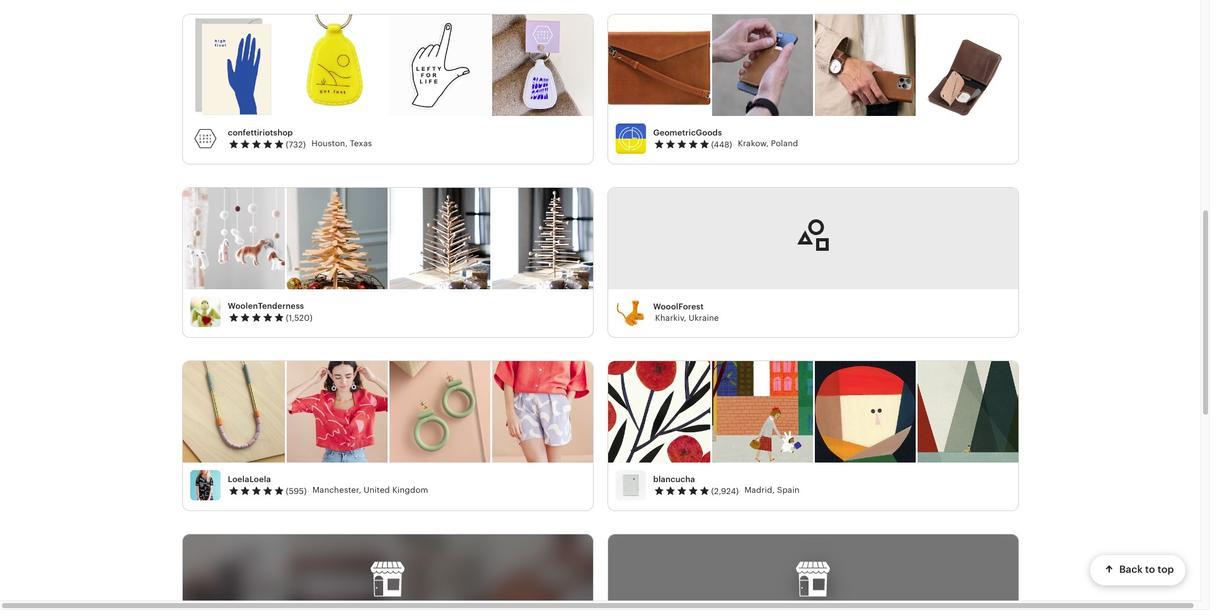 Task type: describe. For each thing, give the bounding box(es) containing it.
texas
[[350, 139, 372, 148]]

back
[[1120, 564, 1144, 576]]

madrid,
[[745, 486, 775, 495]]

ukraine
[[689, 313, 720, 323]]

woolentenderness
[[228, 302, 304, 311]]

(595)
[[286, 487, 307, 496]]

manchester, united kingdom
[[313, 486, 429, 495]]

krakow,
[[738, 139, 769, 148]]

kingdom
[[393, 486, 429, 495]]

blancucha
[[654, 475, 696, 485]]

avatar belonging to confettiriotshop image
[[190, 124, 220, 154]]

krakow, poland
[[738, 139, 799, 148]]

back to top button
[[1091, 556, 1186, 586]]

(448)
[[712, 140, 733, 149]]

spain
[[778, 486, 800, 495]]

back to top
[[1120, 564, 1175, 576]]

united
[[364, 486, 390, 495]]

avatar belonging to loelaloela image
[[190, 471, 220, 501]]

avatar belonging to wooolforest image
[[616, 297, 646, 328]]



Task type: locate. For each thing, give the bounding box(es) containing it.
poland
[[772, 139, 799, 148]]

(1,520)
[[286, 313, 313, 323]]

houston, texas
[[312, 139, 372, 148]]

manchester,
[[313, 486, 362, 495]]

confettiriotshop
[[228, 128, 293, 138]]

avatar belonging to woolentenderness image
[[190, 297, 220, 328]]

(2,924)
[[712, 487, 739, 496]]

avatar belonging to blancucha image
[[616, 471, 646, 501]]

madrid, spain
[[745, 486, 800, 495]]

top
[[1159, 564, 1175, 576]]

wooolforest
[[654, 302, 704, 312]]

to
[[1146, 564, 1156, 576]]

(732)
[[286, 140, 306, 149]]

item from this shop image
[[183, 15, 285, 116], [287, 15, 388, 116], [390, 15, 491, 116], [492, 15, 593, 116], [608, 15, 711, 116], [713, 15, 814, 116], [816, 15, 916, 116], [918, 15, 1019, 116], [183, 188, 285, 290], [287, 188, 388, 290], [390, 188, 491, 290], [492, 188, 593, 290], [183, 362, 285, 463], [287, 362, 388, 463], [390, 362, 491, 463], [492, 362, 593, 463], [608, 362, 711, 463], [713, 362, 814, 463], [816, 362, 916, 463], [918, 362, 1019, 463], [183, 535, 285, 611], [287, 535, 388, 611], [390, 535, 491, 611], [492, 535, 593, 611]]

houston,
[[312, 139, 348, 148]]

loelaloela
[[228, 475, 271, 485]]

geometricgoods
[[654, 128, 723, 138]]

wooolforest kharkiv, ukraine
[[654, 302, 720, 323]]

avatar belonging to geometricgoods image
[[616, 124, 646, 154]]

kharkiv,
[[656, 313, 687, 323]]



Task type: vqa. For each thing, say whether or not it's contained in the screenshot.


